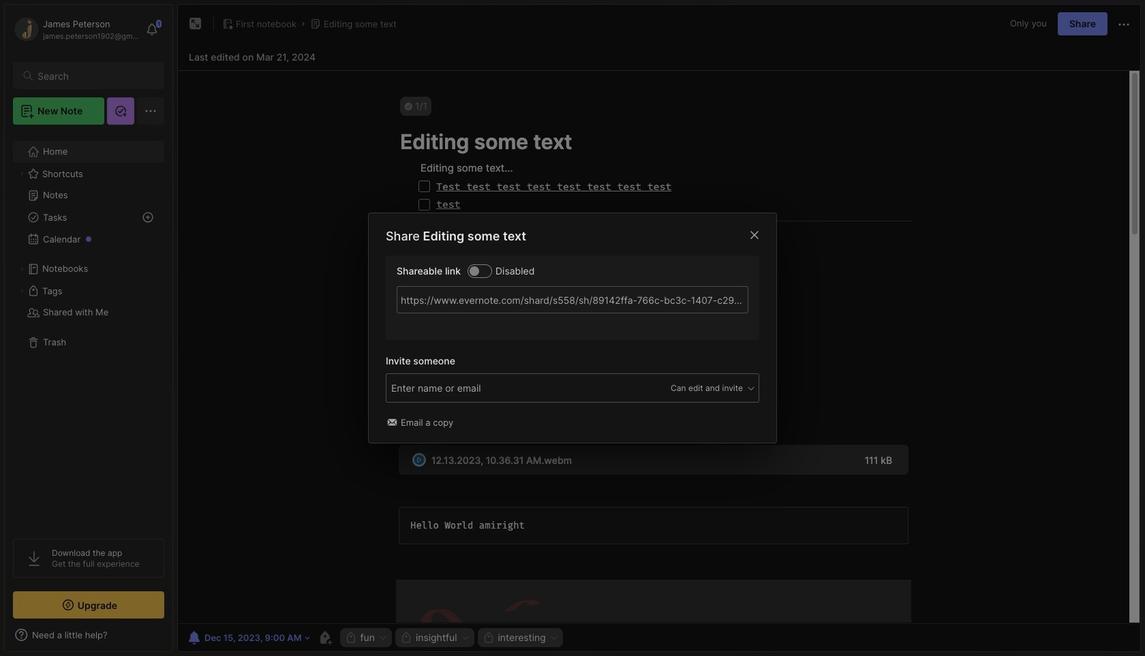 Task type: vqa. For each thing, say whether or not it's contained in the screenshot.
third nov from the top of the Note List element
no



Task type: describe. For each thing, give the bounding box(es) containing it.
Note Editor text field
[[178, 70, 1141, 624]]

main element
[[0, 0, 177, 657]]

Shared URL text field
[[397, 286, 749, 314]]

expand notebooks image
[[18, 265, 26, 274]]

expand tags image
[[18, 287, 26, 295]]

shared link switcher image
[[470, 266, 480, 276]]

note window element
[[177, 4, 1142, 653]]



Task type: locate. For each thing, give the bounding box(es) containing it.
tree
[[5, 133, 173, 527]]

Search text field
[[38, 70, 152, 83]]

expand note image
[[188, 16, 204, 32]]

add tag image
[[317, 630, 333, 647]]

close image
[[747, 227, 763, 243]]

none search field inside main element
[[38, 68, 152, 84]]

None search field
[[38, 68, 152, 84]]

Add tag field
[[390, 381, 554, 396]]

tree inside main element
[[5, 133, 173, 527]]

Select permission field
[[645, 382, 756, 395]]



